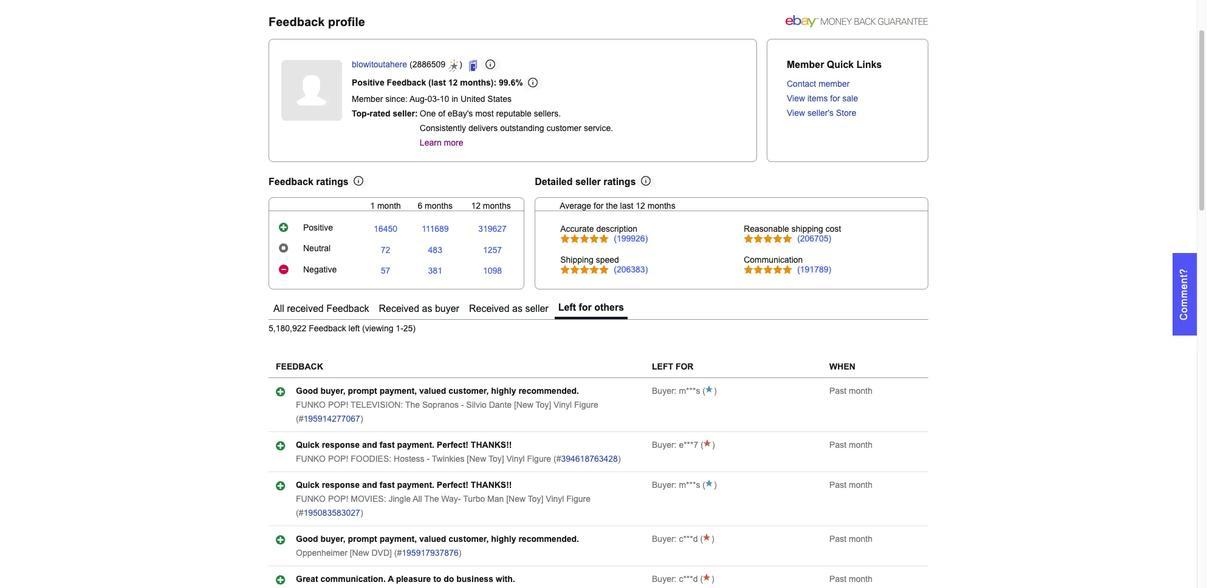Task type: describe. For each thing, give the bounding box(es) containing it.
received as seller
[[469, 304, 549, 314]]

customer
[[547, 123, 582, 133]]

for inside the contact member view items for sale view seller's store
[[830, 94, 840, 103]]

sale
[[843, 94, 858, 103]]

57 button
[[381, 266, 390, 276]]

hostess
[[394, 455, 425, 464]]

2 view from the top
[[787, 108, 805, 118]]

positive feedback (last 12 months): 99.6%
[[352, 78, 523, 87]]

past for oppenheimer [new dvd] (#
[[830, 535, 847, 545]]

delivers
[[469, 123, 498, 133]]

detailed
[[535, 177, 573, 187]]

483 button
[[428, 245, 442, 255]]

more
[[444, 138, 463, 147]]

shipping speed
[[560, 255, 619, 265]]

all inside "button"
[[273, 304, 284, 314]]

month for funko pop! foodies: hostess - twinkies [new toy] vinyl figure (#
[[849, 441, 873, 450]]

feedback left for buyer. element for funko pop! television: the sopranos - silvio dante [new toy] vinyl figure (#
[[652, 387, 700, 396]]

quick response and fast payment. perfect! thanks!! element for funko pop! foodies: hostess - twinkies [new toy] vinyl figure (#
[[296, 441, 512, 450]]

most
[[475, 109, 494, 118]]

feedback profile page for blowitoutahere element
[[269, 15, 365, 29]]

received for received as buyer
[[379, 304, 419, 314]]

25)
[[403, 324, 416, 334]]

1257
[[483, 245, 502, 255]]

movies:
[[351, 495, 386, 505]]

0 horizontal spatial 12
[[448, 78, 458, 87]]

good for good buyer, prompt payment, valued customer, highly recommended.
[[296, 387, 318, 396]]

03-
[[428, 94, 440, 104]]

6
[[418, 201, 423, 211]]

rated
[[370, 109, 390, 118]]

buyer: for funko pop! television: the sopranos - silvio dante [new toy] vinyl figure (#
[[652, 387, 677, 396]]

blowitoutahere link
[[352, 59, 407, 73]]

way-
[[441, 495, 461, 505]]

1
[[370, 201, 375, 211]]

vinyl inside quick response and fast payment. perfect! thanks!! funko pop! foodies: hostess - twinkies [new toy] vinyl figure (# 394618763428 )
[[507, 455, 525, 464]]

neutral
[[303, 244, 331, 254]]

man
[[487, 495, 504, 505]]

1-
[[396, 324, 403, 334]]

service.
[[584, 123, 613, 133]]

1257 button
[[483, 245, 502, 255]]

turbo
[[463, 495, 485, 505]]

reasonable
[[744, 224, 789, 234]]

1 ratings from the left
[[316, 177, 349, 187]]

for for average for the last 12 months
[[594, 201, 604, 211]]

feedback left for buyer. element for funko pop! movies: jingle all the way- turbo man [new toy] vinyl figure (#
[[652, 481, 700, 491]]

5 past from the top
[[830, 575, 847, 585]]

past month for funko pop! foodies: hostess - twinkies [new toy] vinyl figure (#
[[830, 441, 873, 450]]

negative
[[303, 265, 337, 275]]

buyer: e***7
[[652, 441, 698, 450]]

thanks!! for quick response and fast payment. perfect! thanks!!
[[471, 481, 512, 491]]

72
[[381, 245, 390, 255]]

positive for positive feedback (last 12 months): 99.6%
[[352, 78, 385, 87]]

funko pop! movies: jingle all the way- turbo man [new toy] vinyl figure (#
[[296, 495, 591, 519]]

speed
[[596, 255, 619, 265]]

good buyer, prompt payment, valued customer, highly recommended. element for 195917937876
[[296, 535, 579, 545]]

16450
[[374, 224, 397, 234]]

payment. for quick response and fast payment. perfect! thanks!! funko pop! foodies: hostess - twinkies [new toy] vinyl figure (# 394618763428 )
[[397, 441, 435, 450]]

toy] inside funko pop! movies: jingle all the way- turbo man [new toy] vinyl figure (#
[[528, 495, 544, 505]]

good buyer, prompt payment, valued customer, highly recommended.
[[296, 387, 579, 396]]

and for quick response and fast payment. perfect! thanks!!
[[362, 481, 377, 491]]

member
[[819, 79, 850, 89]]

483
[[428, 245, 442, 255]]

2 horizontal spatial 12
[[636, 201, 645, 211]]

seller's
[[808, 108, 834, 118]]

195083583027 )
[[304, 509, 363, 519]]

seller inside button
[[525, 304, 549, 314]]

all inside funko pop! movies: jingle all the way- turbo man [new toy] vinyl figure (#
[[413, 495, 422, 505]]

past month for oppenheimer [new dvd] (#
[[830, 535, 873, 545]]

feedback
[[276, 362, 323, 372]]

(199926) button
[[614, 234, 648, 244]]

quick response and fast payment. perfect! thanks!! funko pop! foodies: hostess - twinkies [new toy] vinyl figure (# 394618763428 )
[[296, 441, 621, 464]]

(206705)
[[797, 234, 832, 244]]

left
[[349, 324, 360, 334]]

vinyl inside the funko pop! television: the sopranos - silvio dante [new toy] vinyl figure (#
[[554, 401, 572, 410]]

response for quick response and fast payment. perfect! thanks!!
[[322, 481, 360, 491]]

learn more link
[[420, 138, 463, 147]]

oppenheimer
[[296, 549, 348, 559]]

( for oppenheimer [new dvd] (#
[[698, 535, 703, 545]]

average for the last 12 months
[[560, 201, 676, 211]]

and for quick response and fast payment. perfect! thanks!! funko pop! foodies: hostess - twinkies [new toy] vinyl figure (# 394618763428 )
[[362, 441, 377, 450]]

199926 ratings received on accurate description. click to check average rating. element
[[614, 234, 648, 244]]

good buyer, prompt payment, valued customer, highly recommended. oppenheimer [new dvd] (# 195917937876 )
[[296, 535, 579, 559]]

received for received as seller
[[469, 304, 510, 314]]

perfect! for quick response and fast payment. perfect! thanks!!
[[437, 481, 469, 491]]

positive for positive
[[303, 223, 333, 233]]

figure inside quick response and fast payment. perfect! thanks!! funko pop! foodies: hostess - twinkies [new toy] vinyl figure (# 394618763428 )
[[527, 455, 551, 464]]

ebay money back guarantee policy image
[[786, 13, 929, 28]]

blowitoutahere ( 2886509
[[352, 59, 446, 69]]

(# inside the funko pop! television: the sopranos - silvio dante [new toy] vinyl figure (#
[[296, 415, 304, 424]]

) inside quick response and fast payment. perfect! thanks!! funko pop! foodies: hostess - twinkies [new toy] vinyl figure (# 394618763428 )
[[618, 455, 621, 464]]

store
[[836, 108, 857, 118]]

funko for good
[[296, 401, 326, 410]]

buyer: c***d for first feedback left for buyer. "element" from the bottom
[[652, 575, 698, 585]]

10
[[440, 94, 449, 104]]

prompt for good buyer, prompt payment, valued customer, highly recommended.
[[348, 387, 377, 396]]

past for funko pop! foodies: hostess - twinkies [new toy] vinyl figure (#
[[830, 441, 847, 450]]

3 months from the left
[[648, 201, 676, 211]]

5 past month element from the top
[[830, 575, 873, 585]]

past for funko pop! television: the sopranos - silvio dante [new toy] vinyl figure (#
[[830, 387, 847, 396]]

figure inside the funko pop! television: the sopranos - silvio dante [new toy] vinyl figure (#
[[574, 401, 598, 410]]

contact
[[787, 79, 816, 89]]

206705 ratings received on reasonable shipping cost. click to check average rating. element
[[797, 234, 832, 244]]

shipping
[[792, 224, 823, 234]]

as for buyer
[[422, 304, 432, 314]]

6 months
[[418, 201, 453, 211]]

feedback left for buyer. element for oppenheimer [new dvd] (#
[[652, 535, 698, 545]]

a
[[388, 575, 394, 585]]

buyer: m***s for funko pop! movies: jingle all the way- turbo man [new toy] vinyl figure (#
[[652, 481, 700, 491]]

c***d for oppenheimer [new dvd] (#'s feedback left for buyer. "element"
[[679, 535, 698, 545]]

buyer
[[435, 304, 459, 314]]

( for funko pop! movies: jingle all the way- turbo man [new toy] vinyl figure (#
[[700, 481, 706, 491]]

month for oppenheimer [new dvd] (#
[[849, 535, 873, 545]]

jingle
[[389, 495, 411, 505]]

(206383) button
[[614, 265, 648, 275]]

prompt for good buyer, prompt payment, valued customer, highly recommended. oppenheimer [new dvd] (# 195917937876 )
[[348, 535, 377, 545]]

195914277067 link
[[304, 415, 360, 424]]

buyer: for oppenheimer [new dvd] (#
[[652, 535, 677, 545]]

(# inside quick response and fast payment. perfect! thanks!! funko pop! foodies: hostess - twinkies [new toy] vinyl figure (# 394618763428 )
[[554, 455, 561, 464]]

months for 12 months
[[483, 201, 511, 211]]

195083583027
[[304, 509, 360, 519]]

cost
[[826, 224, 841, 234]]

television:
[[351, 401, 403, 410]]

1 horizontal spatial 12
[[471, 201, 481, 211]]

left for
[[652, 362, 694, 372]]

the inside funko pop! movies: jingle all the way- turbo man [new toy] vinyl figure (#
[[424, 495, 439, 505]]

great communication. a pleasure to do business with. element
[[296, 575, 515, 585]]

319627 button
[[478, 224, 507, 234]]

left
[[652, 362, 673, 372]]

past month element for funko pop! television: the sopranos - silvio dante [new toy] vinyl figure (#
[[830, 387, 873, 396]]

16450 button
[[374, 224, 397, 234]]

(191789) button
[[797, 265, 832, 275]]

top-
[[352, 109, 370, 118]]

[new inside "good buyer, prompt payment, valued customer, highly recommended. oppenheimer [new dvd] (# 195917937876 )"
[[350, 549, 369, 559]]

191789 ratings received on communication. click to check average rating. element
[[797, 265, 832, 275]]

- inside the funko pop! television: the sopranos - silvio dante [new toy] vinyl figure (#
[[461, 401, 464, 410]]

past month for funko pop! movies: jingle all the way- turbo man [new toy] vinyl figure (#
[[830, 481, 873, 491]]

user profile for blowitoutahere image
[[281, 60, 342, 121]]

5,180,922
[[269, 324, 306, 334]]

payment, for good buyer, prompt payment, valued customer, highly recommended. oppenheimer [new dvd] (# 195917937876 )
[[380, 535, 417, 545]]

ebay's
[[448, 109, 473, 118]]

( for funko pop! television: the sopranos - silvio dante [new toy] vinyl figure (#
[[700, 387, 706, 396]]

quick response and fast payment. perfect! thanks!!
[[296, 481, 512, 491]]

1 view from the top
[[787, 94, 805, 103]]

valued for good buyer, prompt payment, valued customer, highly recommended.
[[419, 387, 446, 396]]

left for others
[[558, 303, 624, 313]]



Task type: vqa. For each thing, say whether or not it's contained in the screenshot.


Task type: locate. For each thing, give the bounding box(es) containing it.
2 and from the top
[[362, 481, 377, 491]]

1 vertical spatial positive
[[303, 223, 333, 233]]

fast for quick response and fast payment. perfect! thanks!!
[[380, 481, 395, 491]]

all
[[273, 304, 284, 314], [413, 495, 422, 505]]

left for others button
[[555, 299, 628, 320]]

pop! up 195083583027 )
[[328, 495, 348, 505]]

feedback left for buyer. element
[[652, 387, 700, 396], [652, 441, 698, 450], [652, 481, 700, 491], [652, 535, 698, 545], [652, 575, 698, 585]]

1 vertical spatial customer,
[[449, 535, 489, 545]]

1 vertical spatial member
[[352, 94, 383, 104]]

pop! for response
[[328, 495, 348, 505]]

0 horizontal spatial positive
[[303, 223, 333, 233]]

1 vertical spatial vinyl
[[507, 455, 525, 464]]

payment.
[[397, 441, 435, 450], [397, 481, 435, 491]]

perfect!
[[437, 441, 469, 450], [437, 481, 469, 491]]

recommended. inside "good buyer, prompt payment, valued customer, highly recommended. oppenheimer [new dvd] (# 195917937876 )"
[[519, 535, 579, 545]]

1 and from the top
[[362, 441, 377, 450]]

prompt inside "good buyer, prompt payment, valued customer, highly recommended. oppenheimer [new dvd] (# 195917937876 )"
[[348, 535, 377, 545]]

funko inside quick response and fast payment. perfect! thanks!! funko pop! foodies: hostess - twinkies [new toy] vinyl figure (# 394618763428 )
[[296, 455, 326, 464]]

buyer, up oppenheimer
[[321, 535, 346, 545]]

1 vertical spatial thanks!!
[[471, 481, 512, 491]]

0 vertical spatial view
[[787, 94, 805, 103]]

2 payment, from the top
[[380, 535, 417, 545]]

payment, for good buyer, prompt payment, valued customer, highly recommended.
[[380, 387, 417, 396]]

toy] inside the funko pop! television: the sopranos - silvio dante [new toy] vinyl figure (#
[[536, 401, 551, 410]]

figure inside funko pop! movies: jingle all the way- turbo man [new toy] vinyl figure (#
[[567, 495, 591, 505]]

1 perfect! from the top
[[437, 441, 469, 450]]

past month element
[[830, 387, 873, 396], [830, 441, 873, 450], [830, 481, 873, 491], [830, 535, 873, 545], [830, 575, 873, 585]]

feedback element
[[276, 362, 323, 372]]

shipping
[[560, 255, 594, 265]]

(# inside funko pop! movies: jingle all the way- turbo man [new toy] vinyl figure (#
[[296, 509, 304, 519]]

1 horizontal spatial the
[[424, 495, 439, 505]]

response inside quick response and fast payment. perfect! thanks!! funko pop! foodies: hostess - twinkies [new toy] vinyl figure (# 394618763428 )
[[322, 441, 360, 450]]

0 vertical spatial vinyl
[[554, 401, 572, 410]]

buyer: m***s
[[652, 387, 700, 396], [652, 481, 700, 491]]

)
[[459, 59, 465, 69], [714, 387, 717, 396], [360, 415, 363, 424], [712, 441, 715, 450], [618, 455, 621, 464], [714, 481, 717, 491], [360, 509, 363, 519], [712, 535, 715, 545], [459, 549, 462, 559], [712, 575, 715, 585]]

1 quick response and fast payment. perfect! thanks!! element from the top
[[296, 441, 512, 450]]

all received feedback button
[[270, 299, 373, 320]]

3 feedback left for buyer. element from the top
[[652, 481, 700, 491]]

1 vertical spatial figure
[[527, 455, 551, 464]]

good down feedback
[[296, 387, 318, 396]]

0 vertical spatial buyer: m***s
[[652, 387, 700, 396]]

for for left for others
[[579, 303, 592, 313]]

feedback inside "button"
[[326, 304, 369, 314]]

months for 6 months
[[425, 201, 453, 211]]

2 payment. from the top
[[397, 481, 435, 491]]

funko inside funko pop! movies: jingle all the way- turbo man [new toy] vinyl figure (#
[[296, 495, 326, 505]]

1 vertical spatial m***s
[[679, 481, 700, 491]]

customer, for good buyer, prompt payment, valued customer, highly recommended. oppenheimer [new dvd] (# 195917937876 )
[[449, 535, 489, 545]]

prompt up television:
[[348, 387, 377, 396]]

highly for good buyer, prompt payment, valued customer, highly recommended. oppenheimer [new dvd] (# 195917937876 )
[[491, 535, 516, 545]]

1 payment. from the top
[[397, 441, 435, 450]]

m***s down e***7
[[679, 481, 700, 491]]

12 months
[[471, 201, 511, 211]]

m***s for funko pop! movies: jingle all the way- turbo man [new toy] vinyl figure (#
[[679, 481, 700, 491]]

2 fast from the top
[[380, 481, 395, 491]]

vinyl
[[554, 401, 572, 410], [507, 455, 525, 464], [546, 495, 564, 505]]

12 right last
[[636, 201, 645, 211]]

2 good from the top
[[296, 535, 318, 545]]

funko up 195914277067 link
[[296, 401, 326, 410]]

[new right man at bottom left
[[506, 495, 526, 505]]

payment. up the hostess
[[397, 441, 435, 450]]

0 vertical spatial thanks!!
[[471, 441, 512, 450]]

2 past from the top
[[830, 441, 847, 450]]

1 vertical spatial funko
[[296, 455, 326, 464]]

1 month
[[370, 201, 401, 211]]

2 highly from the top
[[491, 535, 516, 545]]

3 past from the top
[[830, 481, 847, 491]]

perfect! inside quick response and fast payment. perfect! thanks!! funko pop! foodies: hostess - twinkies [new toy] vinyl figure (# 394618763428 )
[[437, 441, 469, 450]]

-
[[461, 401, 464, 410], [427, 455, 430, 464]]

0 vertical spatial valued
[[419, 387, 446, 396]]

2 as from the left
[[512, 304, 523, 314]]

206383 ratings received on shipping speed. click to check average rating. element
[[614, 265, 648, 275]]

[new right the twinkies
[[467, 455, 486, 464]]

links
[[857, 60, 882, 70]]

to
[[433, 575, 441, 585]]

394618763428 link
[[561, 455, 618, 464]]

1 response from the top
[[322, 441, 360, 450]]

2 c***d from the top
[[679, 575, 698, 585]]

quick response and fast payment. perfect! thanks!! element
[[296, 441, 512, 450], [296, 481, 512, 491]]

1 fast from the top
[[380, 441, 395, 450]]

0 vertical spatial c***d
[[679, 535, 698, 545]]

4 past month element from the top
[[830, 535, 873, 545]]

1 vertical spatial buyer: m***s
[[652, 481, 700, 491]]

months):
[[460, 78, 497, 87]]

payment, up television:
[[380, 387, 417, 396]]

states
[[488, 94, 512, 104]]

buyer: m***s down buyer: e***7
[[652, 481, 700, 491]]

1 payment, from the top
[[380, 387, 417, 396]]

0 horizontal spatial member
[[352, 94, 383, 104]]

positive up neutral
[[303, 223, 333, 233]]

1 prompt from the top
[[348, 387, 377, 396]]

0 vertical spatial buyer: c***d
[[652, 535, 698, 545]]

quick for quick response and fast payment. perfect! thanks!!
[[296, 481, 320, 491]]

2 vertical spatial quick
[[296, 481, 320, 491]]

2 horizontal spatial for
[[830, 94, 840, 103]]

[new left dvd]
[[350, 549, 369, 559]]

good buyer, prompt payment, valued customer, highly recommended. element up 195917937876 link
[[296, 535, 579, 545]]

payment, inside "good buyer, prompt payment, valued customer, highly recommended. oppenheimer [new dvd] (# 195917937876 )"
[[380, 535, 417, 545]]

0 vertical spatial payment,
[[380, 387, 417, 396]]

0 vertical spatial highly
[[491, 387, 516, 396]]

1 customer, from the top
[[449, 387, 489, 396]]

funko down 195914277067 link
[[296, 455, 326, 464]]

2 m***s from the top
[[679, 481, 700, 491]]

perfect! up the way-
[[437, 481, 469, 491]]

2 funko from the top
[[296, 455, 326, 464]]

1 horizontal spatial received
[[469, 304, 510, 314]]

[new right dante
[[514, 401, 534, 410]]

1 horizontal spatial member
[[787, 60, 824, 70]]

customer, for good buyer, prompt payment, valued customer, highly recommended.
[[449, 387, 489, 396]]

1 horizontal spatial ratings
[[604, 177, 636, 187]]

member for member since: aug-03-10 in united states top-rated seller: one of ebay's most reputable sellers. consistently delivers outstanding customer service. learn more
[[352, 94, 383, 104]]

1 vertical spatial quick
[[296, 441, 320, 450]]

2 quick response and fast payment. perfect! thanks!! element from the top
[[296, 481, 512, 491]]

response up 195083583027 )
[[322, 481, 360, 491]]

toy]
[[536, 401, 551, 410], [489, 455, 504, 464], [528, 495, 544, 505]]

- inside quick response and fast payment. perfect! thanks!! funko pop! foodies: hostess - twinkies [new toy] vinyl figure (# 394618763428 )
[[427, 455, 430, 464]]

1 horizontal spatial months
[[483, 201, 511, 211]]

good buyer, prompt payment, valued customer, highly recommended. element up sopranos on the left bottom of the page
[[296, 387, 579, 396]]

5 feedback left for buyer. element from the top
[[652, 575, 698, 585]]

1 c***d from the top
[[679, 535, 698, 545]]

figure down 394618763428 link
[[567, 495, 591, 505]]

view left seller's
[[787, 108, 805, 118]]

1 vertical spatial fast
[[380, 481, 395, 491]]

learn
[[420, 138, 442, 147]]

past for funko pop! movies: jingle all the way- turbo man [new toy] vinyl figure (#
[[830, 481, 847, 491]]

member since: aug-03-10 in united states top-rated seller: one of ebay's most reputable sellers. consistently delivers outstanding customer service. learn more
[[352, 94, 613, 147]]

3 past month from the top
[[830, 481, 873, 491]]

recommended. for good buyer, prompt payment, valued customer, highly recommended.
[[519, 387, 579, 396]]

past
[[830, 387, 847, 396], [830, 441, 847, 450], [830, 481, 847, 491], [830, 535, 847, 545], [830, 575, 847, 585]]

1098
[[483, 266, 502, 276]]

good for good buyer, prompt payment, valued customer, highly recommended. oppenheimer [new dvd] (# 195917937876 )
[[296, 535, 318, 545]]

1 buyer: m***s from the top
[[652, 387, 700, 396]]

1 vertical spatial payment.
[[397, 481, 435, 491]]

highly
[[491, 387, 516, 396], [491, 535, 516, 545]]

0 vertical spatial good
[[296, 387, 318, 396]]

and up foodies:
[[362, 441, 377, 450]]

2 valued from the top
[[419, 535, 446, 545]]

the left sopranos on the left bottom of the page
[[405, 401, 420, 410]]

thanks!! up man at bottom left
[[471, 481, 512, 491]]

thanks!! for quick response and fast payment. perfect! thanks!! funko pop! foodies: hostess - twinkies [new toy] vinyl figure (# 394618763428 )
[[471, 441, 512, 450]]

0 vertical spatial recommended.
[[519, 387, 579, 396]]

for
[[830, 94, 840, 103], [594, 201, 604, 211], [579, 303, 592, 313]]

foodies:
[[351, 455, 391, 464]]

1 vertical spatial -
[[427, 455, 430, 464]]

the
[[405, 401, 420, 410], [424, 495, 439, 505]]

member up top-
[[352, 94, 383, 104]]

111689
[[422, 224, 449, 234]]

0 vertical spatial prompt
[[348, 387, 377, 396]]

0 horizontal spatial seller
[[525, 304, 549, 314]]

381 button
[[428, 266, 442, 276]]

fast up jingle
[[380, 481, 395, 491]]

1 good from the top
[[296, 387, 318, 396]]

feedback score is 2886509 element
[[412, 59, 446, 73]]

month
[[377, 201, 401, 211], [849, 387, 873, 396], [849, 441, 873, 450], [849, 481, 873, 491], [849, 535, 873, 545], [849, 575, 873, 585]]

accurate description
[[560, 224, 638, 234]]

(# inside "good buyer, prompt payment, valued customer, highly recommended. oppenheimer [new dvd] (# 195917937876 )"
[[394, 549, 402, 559]]

valued up 195917937876 link
[[419, 535, 446, 545]]

the inside the funko pop! television: the sopranos - silvio dante [new toy] vinyl figure (#
[[405, 401, 420, 410]]

0 vertical spatial positive
[[352, 78, 385, 87]]

4 past from the top
[[830, 535, 847, 545]]

funko pop! television: the sopranos - silvio dante [new toy] vinyl figure (#
[[296, 401, 598, 424]]

left for element
[[652, 362, 694, 372]]

pop! up 195914277067 )
[[328, 401, 348, 410]]

as left left
[[512, 304, 523, 314]]

1 vertical spatial good
[[296, 535, 318, 545]]

pop! inside funko pop! movies: jingle all the way- turbo man [new toy] vinyl figure (#
[[328, 495, 348, 505]]

fast for quick response and fast payment. perfect! thanks!! funko pop! foodies: hostess - twinkies [new toy] vinyl figure (# 394618763428 )
[[380, 441, 395, 450]]

others
[[595, 303, 624, 313]]

buyer: m***s down left for element
[[652, 387, 700, 396]]

c***d
[[679, 535, 698, 545], [679, 575, 698, 585]]

pop! inside quick response and fast payment. perfect! thanks!! funko pop! foodies: hostess - twinkies [new toy] vinyl figure (# 394618763428 )
[[328, 455, 348, 464]]

pop! left foodies:
[[328, 455, 348, 464]]

0 horizontal spatial all
[[273, 304, 284, 314]]

2 buyer: c***d from the top
[[652, 575, 698, 585]]

m***s down for
[[679, 387, 700, 396]]

aug-
[[410, 94, 428, 104]]

member up contact
[[787, 60, 824, 70]]

1 pop! from the top
[[328, 401, 348, 410]]

payment,
[[380, 387, 417, 396], [380, 535, 417, 545]]

12 right (last
[[448, 78, 458, 87]]

fast up foodies:
[[380, 441, 395, 450]]

(199926)
[[614, 234, 648, 244]]

1 vertical spatial buyer,
[[321, 535, 346, 545]]

blowitoutahere
[[352, 59, 407, 69]]

view
[[787, 94, 805, 103], [787, 108, 805, 118]]

pop! inside the funko pop! television: the sopranos - silvio dante [new toy] vinyl figure (#
[[328, 401, 348, 410]]

highly for good buyer, prompt payment, valued customer, highly recommended.
[[491, 387, 516, 396]]

c***d for first feedback left for buyer. "element" from the bottom
[[679, 575, 698, 585]]

0 vertical spatial quick
[[827, 60, 854, 70]]

thanks!! down dante
[[471, 441, 512, 450]]

feedback profile
[[269, 15, 365, 29]]

recommended. for good buyer, prompt payment, valued customer, highly recommended. oppenheimer [new dvd] (# 195917937876 )
[[519, 535, 579, 545]]

0 vertical spatial payment.
[[397, 441, 435, 450]]

1 vertical spatial for
[[594, 201, 604, 211]]

1 horizontal spatial -
[[461, 401, 464, 410]]

0 vertical spatial perfect!
[[437, 441, 469, 450]]

0 vertical spatial member
[[787, 60, 824, 70]]

1 vertical spatial all
[[413, 495, 422, 505]]

0 horizontal spatial received
[[379, 304, 419, 314]]

( for funko pop! foodies: hostess - twinkies [new toy] vinyl figure (#
[[698, 441, 704, 450]]

) inside "good buyer, prompt payment, valued customer, highly recommended. oppenheimer [new dvd] (# 195917937876 )"
[[459, 549, 462, 559]]

2 prompt from the top
[[348, 535, 377, 545]]

2 thanks!! from the top
[[471, 481, 512, 491]]

funko for quick
[[296, 495, 326, 505]]

2 vertical spatial for
[[579, 303, 592, 313]]

2 buyer, from the top
[[321, 535, 346, 545]]

0 vertical spatial toy]
[[536, 401, 551, 410]]

seller:
[[393, 109, 418, 118]]

1 vertical spatial c***d
[[679, 575, 698, 585]]

vinyl down dante
[[507, 455, 525, 464]]

1 past from the top
[[830, 387, 847, 396]]

response for quick response and fast payment. perfect! thanks!! funko pop! foodies: hostess - twinkies [new toy] vinyl figure (# 394618763428 )
[[322, 441, 360, 450]]

and
[[362, 441, 377, 450], [362, 481, 377, 491]]

vinyl inside funko pop! movies: jingle all the way- turbo man [new toy] vinyl figure (#
[[546, 495, 564, 505]]

past month element for oppenheimer [new dvd] (#
[[830, 535, 873, 545]]

1 horizontal spatial for
[[594, 201, 604, 211]]

buyer, up 195914277067 )
[[321, 387, 346, 396]]

1 horizontal spatial as
[[512, 304, 523, 314]]

4 feedback left for buyer. element from the top
[[652, 535, 698, 545]]

1 buyer: c***d from the top
[[652, 535, 698, 545]]

1 vertical spatial highly
[[491, 535, 516, 545]]

195083583027 link
[[304, 509, 360, 519]]

2 ratings from the left
[[604, 177, 636, 187]]

2 past month element from the top
[[830, 441, 873, 450]]

3 funko from the top
[[296, 495, 326, 505]]

2 vertical spatial vinyl
[[546, 495, 564, 505]]

prompt
[[348, 387, 377, 396], [348, 535, 377, 545]]

quick down 195914277067 link
[[296, 441, 320, 450]]

0 vertical spatial for
[[830, 94, 840, 103]]

view items for sale link
[[787, 94, 858, 103]]

months right 6
[[425, 201, 453, 211]]

1 past month element from the top
[[830, 387, 873, 396]]

1 vertical spatial the
[[424, 495, 439, 505]]

12 up 319627
[[471, 201, 481, 211]]

toy] up man at bottom left
[[489, 455, 504, 464]]

(viewing
[[362, 324, 393, 334]]

72 button
[[381, 245, 390, 255]]

good buyer, prompt payment, valued customer, highly recommended. element for 195914277067
[[296, 387, 579, 396]]

received down 1098
[[469, 304, 510, 314]]

ratings
[[316, 177, 349, 187], [604, 177, 636, 187]]

5 past month from the top
[[830, 575, 873, 585]]

quick response and fast payment. perfect! thanks!! element up the hostess
[[296, 441, 512, 450]]

1 received from the left
[[379, 304, 419, 314]]

1 vertical spatial prompt
[[348, 535, 377, 545]]

communication
[[744, 255, 803, 265]]

2 vertical spatial figure
[[567, 495, 591, 505]]

3 pop! from the top
[[328, 495, 348, 505]]

1 months from the left
[[425, 201, 453, 211]]

seller left left
[[525, 304, 549, 314]]

1 vertical spatial seller
[[525, 304, 549, 314]]

highly up with.
[[491, 535, 516, 545]]

(#
[[296, 415, 304, 424], [554, 455, 561, 464], [296, 509, 304, 519], [394, 549, 402, 559]]

2 recommended. from the top
[[519, 535, 579, 545]]

2 perfect! from the top
[[437, 481, 469, 491]]

e***7
[[679, 441, 698, 450]]

2 vertical spatial toy]
[[528, 495, 544, 505]]

buyer: for funko pop! movies: jingle all the way- turbo man [new toy] vinyl figure (#
[[652, 481, 677, 491]]

1 funko from the top
[[296, 401, 326, 410]]

months
[[425, 201, 453, 211], [483, 201, 511, 211], [648, 201, 676, 211]]

0 horizontal spatial -
[[427, 455, 430, 464]]

vinyl down 394618763428 link
[[546, 495, 564, 505]]

1 thanks!! from the top
[[471, 441, 512, 450]]

0 horizontal spatial ratings
[[316, 177, 349, 187]]

click to go to blowitoutahere ebay store image
[[469, 59, 481, 71]]

0 vertical spatial good buyer, prompt payment, valued customer, highly recommended. element
[[296, 387, 579, 396]]

for
[[676, 362, 694, 372]]

toy] right dante
[[536, 401, 551, 410]]

1 vertical spatial good buyer, prompt payment, valued customer, highly recommended. element
[[296, 535, 579, 545]]

customer, down 'turbo'
[[449, 535, 489, 545]]

customer, inside "good buyer, prompt payment, valued customer, highly recommended. oppenheimer [new dvd] (# 195917937876 )"
[[449, 535, 489, 545]]

quick up 195083583027
[[296, 481, 320, 491]]

0 vertical spatial the
[[405, 401, 420, 410]]

2 vertical spatial funko
[[296, 495, 326, 505]]

1 vertical spatial response
[[322, 481, 360, 491]]

feedback left for buyer. element containing buyer: e***7
[[652, 441, 698, 450]]

0 horizontal spatial as
[[422, 304, 432, 314]]

consistently
[[420, 123, 466, 133]]

319627
[[478, 224, 507, 234]]

the
[[606, 201, 618, 211]]

for inside button
[[579, 303, 592, 313]]

highly up dante
[[491, 387, 516, 396]]

prompt up dvd]
[[348, 535, 377, 545]]

communication.
[[321, 575, 386, 585]]

past month element for funko pop! foodies: hostess - twinkies [new toy] vinyl figure (#
[[830, 441, 873, 450]]

member quick links
[[787, 60, 882, 70]]

buyer: m***s for funko pop! television: the sopranos - silvio dante [new toy] vinyl figure (#
[[652, 387, 700, 396]]

valued for good buyer, prompt payment, valued customer, highly recommended. oppenheimer [new dvd] (# 195917937876 )
[[419, 535, 446, 545]]

2886509
[[412, 59, 446, 69]]

silvio
[[466, 401, 487, 410]]

payment. inside quick response and fast payment. perfect! thanks!! funko pop! foodies: hostess - twinkies [new toy] vinyl figure (# 394618763428 )
[[397, 441, 435, 450]]

0 vertical spatial pop!
[[328, 401, 348, 410]]

2 horizontal spatial months
[[648, 201, 676, 211]]

0 vertical spatial response
[[322, 441, 360, 450]]

m***s for funko pop! television: the sopranos - silvio dante [new toy] vinyl figure (#
[[679, 387, 700, 396]]

1 feedback left for buyer. element from the top
[[652, 387, 700, 396]]

highly inside "good buyer, prompt payment, valued customer, highly recommended. oppenheimer [new dvd] (# 195917937876 )"
[[491, 535, 516, 545]]

description
[[596, 224, 638, 234]]

buyer, for good buyer, prompt payment, valued customer, highly recommended.
[[321, 387, 346, 396]]

1 horizontal spatial positive
[[352, 78, 385, 87]]

0 vertical spatial funko
[[296, 401, 326, 410]]

1 buyer, from the top
[[321, 387, 346, 396]]

fast inside quick response and fast payment. perfect! thanks!! funko pop! foodies: hostess - twinkies [new toy] vinyl figure (# 394618763428 )
[[380, 441, 395, 450]]

2 vertical spatial pop!
[[328, 495, 348, 505]]

quick response and fast payment. perfect! thanks!! element for funko pop! movies: jingle all the way- turbo man [new toy] vinyl figure (#
[[296, 481, 512, 491]]

1 vertical spatial and
[[362, 481, 377, 491]]

good buyer, prompt payment, valued customer, highly recommended. element
[[296, 387, 579, 396], [296, 535, 579, 545]]

1 vertical spatial quick response and fast payment. perfect! thanks!! element
[[296, 481, 512, 491]]

0 vertical spatial quick response and fast payment. perfect! thanks!! element
[[296, 441, 512, 450]]

2 months from the left
[[483, 201, 511, 211]]

items
[[808, 94, 828, 103]]

0 vertical spatial buyer,
[[321, 387, 346, 396]]

toy] inside quick response and fast payment. perfect! thanks!! funko pop! foodies: hostess - twinkies [new toy] vinyl figure (# 394618763428 )
[[489, 455, 504, 464]]

comment?
[[1179, 268, 1189, 321]]

1 as from the left
[[422, 304, 432, 314]]

1 horizontal spatial all
[[413, 495, 422, 505]]

3 buyer: from the top
[[652, 481, 677, 491]]

0 vertical spatial and
[[362, 441, 377, 450]]

1 good buyer, prompt payment, valued customer, highly recommended. element from the top
[[296, 387, 579, 396]]

valued inside "good buyer, prompt payment, valued customer, highly recommended. oppenheimer [new dvd] (# 195917937876 )"
[[419, 535, 446, 545]]

reasonable shipping cost
[[744, 224, 841, 234]]

(206383)
[[614, 265, 648, 275]]

buyer: for funko pop! foodies: hostess - twinkies [new toy] vinyl figure (#
[[652, 441, 677, 450]]

and up the movies:
[[362, 481, 377, 491]]

member for member quick links
[[787, 60, 824, 70]]

funko up the 195083583027 link
[[296, 495, 326, 505]]

5 buyer: from the top
[[652, 575, 677, 585]]

2 buyer: from the top
[[652, 441, 677, 450]]

for right left
[[579, 303, 592, 313]]

- right the hostess
[[427, 455, 430, 464]]

1098 button
[[483, 266, 502, 276]]

1 vertical spatial view
[[787, 108, 805, 118]]

1 vertical spatial payment,
[[380, 535, 417, 545]]

toy] right man at bottom left
[[528, 495, 544, 505]]

vinyl up 394618763428 link
[[554, 401, 572, 410]]

dante
[[489, 401, 512, 410]]

[new inside quick response and fast payment. perfect! thanks!! funko pop! foodies: hostess - twinkies [new toy] vinyl figure (# 394618763428 )
[[467, 455, 486, 464]]

perfect! for quick response and fast payment. perfect! thanks!! funko pop! foodies: hostess - twinkies [new toy] vinyl figure (# 394618763428 )
[[437, 441, 469, 450]]

received up 1- at the bottom left of page
[[379, 304, 419, 314]]

1 valued from the top
[[419, 387, 446, 396]]

2 good buyer, prompt payment, valued customer, highly recommended. element from the top
[[296, 535, 579, 545]]

2 buyer: m***s from the top
[[652, 481, 700, 491]]

2 response from the top
[[322, 481, 360, 491]]

payment, up dvd]
[[380, 535, 417, 545]]

as left buyer
[[422, 304, 432, 314]]

perfect! up the twinkies
[[437, 441, 469, 450]]

figure up 394618763428 link
[[574, 401, 598, 410]]

good inside "good buyer, prompt payment, valued customer, highly recommended. oppenheimer [new dvd] (# 195917937876 )"
[[296, 535, 318, 545]]

quick inside quick response and fast payment. perfect! thanks!! funko pop! foodies: hostess - twinkies [new toy] vinyl figure (# 394618763428 )
[[296, 441, 320, 450]]

0 horizontal spatial the
[[405, 401, 420, 410]]

positive down the blowitoutahere link
[[352, 78, 385, 87]]

3 past month element from the top
[[830, 481, 873, 491]]

1 vertical spatial toy]
[[489, 455, 504, 464]]

feedback left for buyer. element for funko pop! foodies: hostess - twinkies [new toy] vinyl figure (#
[[652, 441, 698, 450]]

1 recommended. from the top
[[519, 387, 579, 396]]

- left silvio
[[461, 401, 464, 410]]

1 past month from the top
[[830, 387, 873, 396]]

months right last
[[648, 201, 676, 211]]

0 horizontal spatial months
[[425, 201, 453, 211]]

past month for funko pop! television: the sopranos - silvio dante [new toy] vinyl figure (#
[[830, 387, 873, 396]]

reputable
[[496, 109, 532, 118]]

good up oppenheimer
[[296, 535, 318, 545]]

view down contact
[[787, 94, 805, 103]]

great communication. a pleasure to do business with.
[[296, 575, 515, 585]]

2 received from the left
[[469, 304, 510, 314]]

quick response and fast payment. perfect! thanks!! element up jingle
[[296, 481, 512, 491]]

payment. for quick response and fast payment. perfect! thanks!!
[[397, 481, 435, 491]]

2 past month from the top
[[830, 441, 873, 450]]

1 vertical spatial recommended.
[[519, 535, 579, 545]]

contact member view items for sale view seller's store
[[787, 79, 858, 118]]

quick up member
[[827, 60, 854, 70]]

0 vertical spatial customer,
[[449, 387, 489, 396]]

response down 195914277067 )
[[322, 441, 360, 450]]

all up 5,180,922
[[273, 304, 284, 314]]

as for seller
[[512, 304, 523, 314]]

funko inside the funko pop! television: the sopranos - silvio dante [new toy] vinyl figure (#
[[296, 401, 326, 410]]

the left the way-
[[424, 495, 439, 505]]

with.
[[496, 575, 515, 585]]

funko
[[296, 401, 326, 410], [296, 455, 326, 464], [296, 495, 326, 505]]

figure left 394618763428 link
[[527, 455, 551, 464]]

average
[[560, 201, 591, 211]]

month for funko pop! television: the sopranos - silvio dante [new toy] vinyl figure (#
[[849, 387, 873, 396]]

1 m***s from the top
[[679, 387, 700, 396]]

0 horizontal spatial for
[[579, 303, 592, 313]]

0 vertical spatial figure
[[574, 401, 598, 410]]

[new inside funko pop! movies: jingle all the way- turbo man [new toy] vinyl figure (#
[[506, 495, 526, 505]]

1 horizontal spatial seller
[[575, 177, 601, 187]]

received as seller button
[[465, 299, 552, 320]]

outstanding
[[500, 123, 544, 133]]

payment. up jingle
[[397, 481, 435, 491]]

profile
[[328, 15, 365, 29]]

for down member
[[830, 94, 840, 103]]

buyer, inside "good buyer, prompt payment, valued customer, highly recommended. oppenheimer [new dvd] (# 195917937876 )"
[[321, 535, 346, 545]]

quick for quick response and fast payment. perfect! thanks!! funko pop! foodies: hostess - twinkies [new toy] vinyl figure (# 394618763428 )
[[296, 441, 320, 450]]

buyer, for good buyer, prompt payment, valued customer, highly recommended. oppenheimer [new dvd] (# 195917937876 )
[[321, 535, 346, 545]]

seller up average
[[575, 177, 601, 187]]

0 vertical spatial all
[[273, 304, 284, 314]]

4 buyer: from the top
[[652, 535, 677, 545]]

for left the the
[[594, 201, 604, 211]]

contact member link
[[787, 79, 850, 89]]

fast
[[380, 441, 395, 450], [380, 481, 395, 491]]

0 vertical spatial -
[[461, 401, 464, 410]]

recommended.
[[519, 387, 579, 396], [519, 535, 579, 545]]

when element
[[830, 362, 856, 372]]

past month element for funko pop! movies: jingle all the way- turbo man [new toy] vinyl figure (#
[[830, 481, 873, 491]]

1 vertical spatial perfect!
[[437, 481, 469, 491]]

[new inside the funko pop! television: the sopranos - silvio dante [new toy] vinyl figure (#
[[514, 401, 534, 410]]

1 highly from the top
[[491, 387, 516, 396]]

all right jingle
[[413, 495, 422, 505]]

1 vertical spatial valued
[[419, 535, 446, 545]]

valued up sopranos on the left bottom of the page
[[419, 387, 446, 396]]

1 vertical spatial buyer: c***d
[[652, 575, 698, 585]]

as
[[422, 304, 432, 314], [512, 304, 523, 314]]

buyer: c***d for oppenheimer [new dvd] (#'s feedback left for buyer. "element"
[[652, 535, 698, 545]]

and inside quick response and fast payment. perfect! thanks!! funko pop! foodies: hostess - twinkies [new toy] vinyl figure (# 394618763428 )
[[362, 441, 377, 450]]

1 buyer: from the top
[[652, 387, 677, 396]]

0 vertical spatial seller
[[575, 177, 601, 187]]

month for funko pop! movies: jingle all the way- turbo man [new toy] vinyl figure (#
[[849, 481, 873, 491]]

pop! for buyer,
[[328, 401, 348, 410]]

customer, up silvio
[[449, 387, 489, 396]]

57
[[381, 266, 390, 276]]

(
[[410, 59, 412, 69], [700, 387, 706, 396], [698, 441, 704, 450], [700, 481, 706, 491], [698, 535, 703, 545], [698, 575, 703, 585]]

2 feedback left for buyer. element from the top
[[652, 441, 698, 450]]

0 vertical spatial m***s
[[679, 387, 700, 396]]

1 vertical spatial pop!
[[328, 455, 348, 464]]

thanks!! inside quick response and fast payment. perfect! thanks!! funko pop! foodies: hostess - twinkies [new toy] vinyl figure (# 394618763428 )
[[471, 441, 512, 450]]

2 customer, from the top
[[449, 535, 489, 545]]

months up 319627
[[483, 201, 511, 211]]

2 pop! from the top
[[328, 455, 348, 464]]

4 past month from the top
[[830, 535, 873, 545]]

member inside member since: aug-03-10 in united states top-rated seller: one of ebay's most reputable sellers. consistently delivers outstanding customer service. learn more
[[352, 94, 383, 104]]



